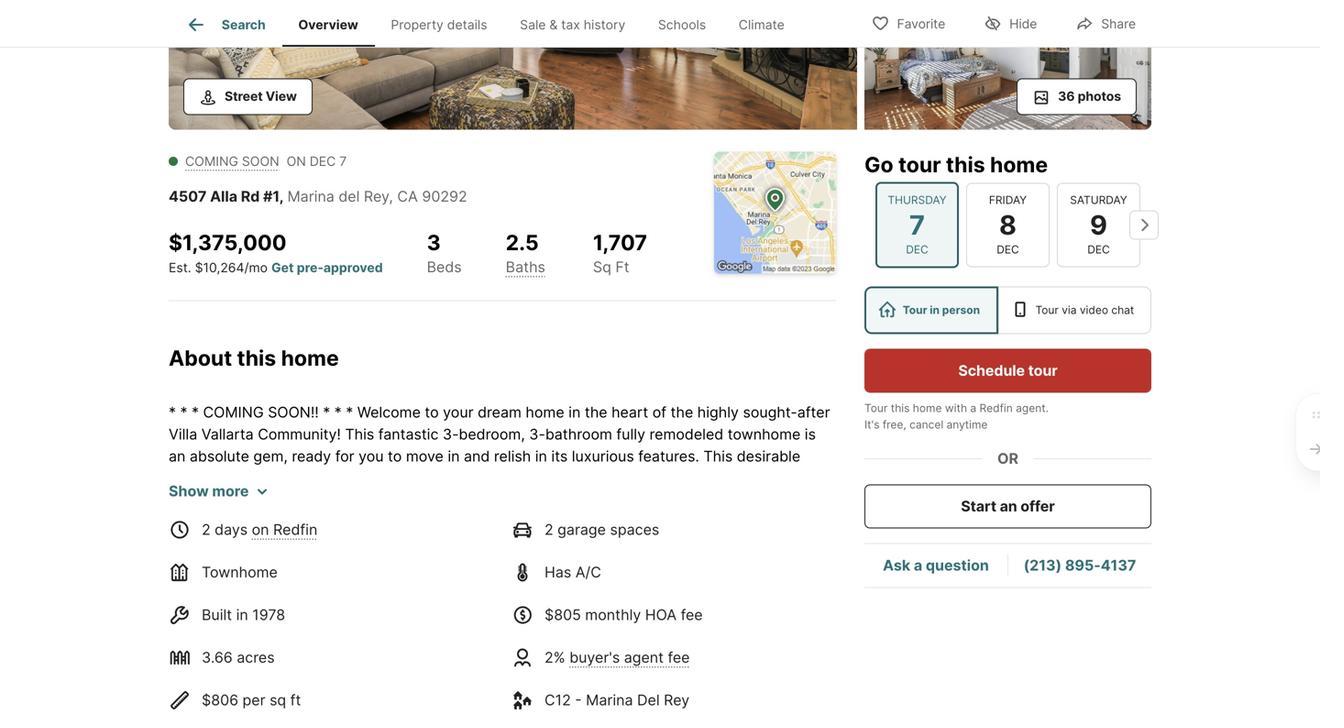 Task type: locate. For each thing, give the bounding box(es) containing it.
2 4507 alla rd #1, marina del rey, ca 90292 image from the left
[[865, 0, 1152, 130]]

0 vertical spatial with
[[945, 402, 967, 415]]

2 horizontal spatial with
[[945, 402, 967, 415]]

this inside tour this home with a redfin agent. it's free, cancel anytime
[[891, 402, 910, 415]]

$1,375,000
[[169, 230, 287, 255]]

0 vertical spatial fee
[[681, 606, 703, 624]]

1 * from the left
[[169, 403, 176, 421]]

0 horizontal spatial on
[[252, 521, 269, 538]]

buyer's
[[570, 648, 620, 666]]

1 vertical spatial fee
[[668, 648, 690, 666]]

chef's
[[754, 535, 796, 553]]

0 horizontal spatial dec
[[906, 243, 929, 256]]

dec down thursday
[[906, 243, 929, 256]]

1 horizontal spatial room
[[673, 601, 708, 619]]

that down dining
[[384, 535, 412, 553]]

coming up vallarta
[[203, 403, 264, 421]]

0 vertical spatial on
[[252, 521, 269, 538]]

0 horizontal spatial that
[[384, 535, 412, 553]]

, left ca
[[389, 187, 393, 205]]

list box containing tour in person
[[865, 287, 1152, 334]]

0 horizontal spatial this
[[345, 425, 374, 443]]

the down guest
[[798, 689, 821, 707]]

living down relaxation.
[[302, 513, 338, 531]]

0 vertical spatial is
[[805, 425, 816, 443]]

1 vertical spatial you
[[364, 645, 389, 663]]

home
[[738, 557, 779, 575]]

1 horizontal spatial kitchen
[[519, 601, 570, 619]]

venture
[[509, 623, 563, 641]]

0 horizontal spatial separate
[[308, 601, 369, 619]]

1 2 from the left
[[202, 521, 211, 538]]

street view
[[225, 88, 297, 104]]

this inside *  *  *  coming soon!!  *  *  *  welcome to your dream home in the heart of the highly sought-after villa vallarta community! this fantastic 3-bedroom, 3-bathroom fully remodeled townhome is an absolute gem, ready for you to move in and relish in its luxurious features. this desirable end-unit bathes in an abundance of natural light and boasts a private patio, offering a serene outdoor space for relaxation. enter inside to discover an expansive open layout that seamlessly connects the large living area, dining space, and the beautifully designed open kitchen. enjoy cozy evenings by the fireplace that adds warmth and charm to the living space. the chef's kitchen is a culinary haven, featuring white granite counters, stainless steel smart home appliances with 4-door french door refrigerator, a convenient breakfast bar, and an abundance of counter space. a separate laundry room off the kitchen and a powder room on the main floor enhance the functionality of this exquisite home. venture upstairs to the private retreats, where the primary suite welcomes you with a spacious, vaulted ceiling and a spa-like bathroom. indulge in the luxury of a soaking tub, dual vanity, and a separate shower. two additional guest bedrooms and a lovely hallway bathroom complete the second floor. beautiful floors grace the entirety of the home, adding a touch of elegance, while central heating and a
[[367, 623, 392, 641]]

tour in person
[[903, 303, 980, 317]]

this down laundry on the bottom of page
[[367, 623, 392, 641]]

1 horizontal spatial for
[[335, 447, 354, 465]]

1 horizontal spatial on
[[712, 601, 730, 619]]

its
[[551, 447, 568, 465]]

built
[[202, 606, 232, 624]]

built in 1978
[[202, 606, 285, 624]]

on up retreats,
[[712, 601, 730, 619]]

dec inside the 'friday 8 dec'
[[997, 243, 1019, 256]]

this up offering
[[704, 447, 733, 465]]

a
[[970, 402, 977, 415], [587, 469, 595, 487], [753, 469, 761, 487], [914, 556, 923, 574], [239, 557, 247, 575], [507, 579, 516, 597], [604, 601, 612, 619], [427, 645, 435, 663], [643, 645, 651, 663], [332, 667, 340, 685], [546, 667, 554, 685], [273, 689, 281, 707], [370, 711, 378, 714]]

separate
[[308, 601, 369, 619], [558, 667, 619, 685]]

(213) 895-4137 link
[[1024, 556, 1136, 574]]

tour inside 'button'
[[1028, 362, 1058, 380]]

with inside tour this home with a redfin agent. it's free, cancel anytime
[[945, 402, 967, 415]]

fee for 2% buyer's agent fee
[[668, 648, 690, 666]]

a down granite
[[507, 579, 516, 597]]

2 horizontal spatial tour
[[1036, 303, 1059, 317]]

about
[[169, 345, 232, 371]]

1 horizontal spatial tour
[[1028, 362, 1058, 380]]

with left 4-
[[247, 579, 277, 597]]

to up 'space,' on the left of the page
[[458, 491, 472, 509]]

tour inside option
[[1036, 303, 1059, 317]]

kitchen down cozy
[[169, 557, 219, 575]]

1 horizontal spatial bathroom
[[545, 425, 612, 443]]

video
[[1080, 303, 1108, 317]]

1 room from the left
[[429, 601, 465, 619]]

4507
[[169, 187, 207, 205]]

coming up alla
[[185, 154, 238, 169]]

room down refrigerator,
[[429, 601, 465, 619]]

share button
[[1060, 4, 1152, 42]]

welcomes
[[290, 645, 360, 663]]

3- down your at left
[[443, 425, 459, 443]]

that down offering
[[719, 491, 747, 509]]

private down luxurious
[[600, 469, 647, 487]]

for
[[335, 447, 354, 465], [273, 491, 292, 509]]

living down 'designed'
[[633, 535, 670, 553]]

0 vertical spatial for
[[335, 447, 354, 465]]

remodeled
[[650, 425, 724, 443]]

tour via video chat option
[[998, 287, 1152, 334]]

0 horizontal spatial for
[[273, 491, 292, 509]]

1 horizontal spatial dec
[[997, 243, 1019, 256]]

this
[[345, 425, 374, 443], [704, 447, 733, 465]]

1 vertical spatial private
[[672, 623, 719, 641]]

0 vertical spatial kitchen
[[169, 557, 219, 575]]

0 vertical spatial separate
[[308, 601, 369, 619]]

dec down 9
[[1088, 243, 1110, 256]]

0 horizontal spatial tour
[[898, 152, 941, 177]]

2 room from the left
[[673, 601, 708, 619]]

1 horizontal spatial with
[[393, 645, 423, 663]]

while
[[515, 711, 551, 714]]

1 horizontal spatial abundance
[[751, 579, 828, 597]]

2 3- from the left
[[529, 425, 545, 443]]

0 horizontal spatial ,
[[279, 187, 284, 205]]

0 vertical spatial bathroom
[[545, 425, 612, 443]]

1 door from the left
[[297, 579, 329, 597]]

0 horizontal spatial 4507 alla rd #1, marina del rey, ca 90292 image
[[169, 0, 857, 130]]

None button
[[876, 182, 959, 268], [966, 183, 1050, 267], [1057, 183, 1141, 267], [876, 182, 959, 268], [966, 183, 1050, 267], [1057, 183, 1141, 267]]

street
[[225, 88, 263, 104]]

tour up agent.
[[1028, 362, 1058, 380]]

1 horizontal spatial private
[[672, 623, 719, 641]]

0 vertical spatial private
[[600, 469, 647, 487]]

dec for 8
[[997, 243, 1019, 256]]

7 down thursday
[[909, 209, 925, 241]]

kitchen up venture
[[519, 601, 570, 619]]

5 * from the left
[[334, 403, 342, 421]]

$805
[[545, 606, 581, 624]]

in down 3.66 acres
[[224, 667, 236, 685]]

white
[[426, 557, 464, 575]]

1 vertical spatial 7
[[909, 209, 925, 241]]

1 horizontal spatial rey
[[664, 691, 690, 709]]

on redfin link
[[252, 521, 318, 538]]

fully
[[616, 425, 645, 443]]

0 vertical spatial 7
[[339, 154, 347, 169]]

0 vertical spatial that
[[719, 491, 747, 509]]

hoa
[[645, 606, 677, 624]]

1 horizontal spatial 3-
[[529, 425, 545, 443]]

dual
[[433, 667, 462, 685]]

is down after
[[805, 425, 816, 443]]

buyer's agent fee link
[[570, 648, 690, 666]]

fantastic
[[378, 425, 439, 443]]

1 horizontal spatial that
[[719, 491, 747, 509]]

haven,
[[310, 557, 355, 575]]

tour left via
[[1036, 303, 1059, 317]]

thursday
[[888, 193, 947, 207]]

dining
[[381, 513, 423, 531]]

where
[[786, 623, 829, 641]]

welcome
[[357, 403, 421, 421]]

outdoor
[[169, 491, 223, 509]]

soon!!
[[268, 403, 319, 421]]

0 horizontal spatial space.
[[244, 601, 290, 619]]

get
[[271, 260, 294, 275]]

on left the by
[[252, 521, 269, 538]]

rey right the del
[[664, 691, 690, 709]]

0 vertical spatial living
[[302, 513, 338, 531]]

exquisite
[[396, 623, 458, 641]]

, right rd
[[279, 187, 284, 205]]

map entry image
[[714, 152, 836, 274]]

0 vertical spatial rey
[[364, 187, 389, 205]]

1 horizontal spatial this
[[704, 447, 733, 465]]

space
[[227, 491, 269, 509]]

del
[[637, 691, 660, 709]]

1 vertical spatial tour
[[1028, 362, 1058, 380]]

tour for tour in person
[[903, 303, 927, 317]]

space. down 4-
[[244, 601, 290, 619]]

go
[[865, 152, 894, 177]]

1 vertical spatial space.
[[244, 601, 290, 619]]

free,
[[883, 418, 907, 431]]

ft
[[290, 691, 301, 709]]

on inside *  *  *  coming soon!!  *  *  *  welcome to your dream home in the heart of the highly sought-after villa vallarta community! this fantastic 3-bedroom, 3-bathroom fully remodeled townhome is an absolute gem, ready for you to move in and relish in its luxurious features. this desirable end-unit bathes in an abundance of natural light and boasts a private patio, offering a serene outdoor space for relaxation. enter inside to discover an expansive open layout that seamlessly connects the large living area, dining space, and the beautifully designed open kitchen. enjoy cozy evenings by the fireplace that adds warmth and charm to the living space. the chef's kitchen is a culinary haven, featuring white granite counters, stainless steel smart home appliances with 4-door french door refrigerator, a convenient breakfast bar, and an abundance of counter space. a separate laundry room off the kitchen and a powder room on the main floor enhance the functionality of this exquisite home. venture upstairs to the private retreats, where the primary suite welcomes you with a spacious, vaulted ceiling and a spa-like bathroom. indulge in the luxury of a soaking tub, dual vanity, and a separate shower. two additional guest bedrooms and a lovely hallway bathroom complete the second floor. beautiful floors grace the entirety of the home, adding a touch of elegance, while central heating and a
[[712, 601, 730, 619]]

1 horizontal spatial open
[[678, 513, 713, 531]]

1 vertical spatial for
[[273, 491, 292, 509]]

the down acres
[[240, 667, 263, 685]]

room down the bar,
[[673, 601, 708, 619]]

serene
[[765, 469, 812, 487]]

next image
[[1130, 210, 1159, 240]]

895-
[[1065, 556, 1101, 574]]

3 dec from the left
[[1088, 243, 1110, 256]]

fee for $805 monthly hoa fee
[[681, 606, 703, 624]]

hide
[[1010, 16, 1037, 32]]

tour for schedule
[[1028, 362, 1058, 380]]

a down 2%
[[546, 667, 554, 685]]

to down "powder"
[[627, 623, 641, 641]]

1 horizontal spatial tour
[[903, 303, 927, 317]]

you up soaking
[[364, 645, 389, 663]]

*
[[169, 403, 176, 421], [180, 403, 187, 421], [192, 403, 199, 421], [323, 403, 330, 421], [334, 403, 342, 421], [346, 403, 353, 421]]

2.5
[[506, 230, 539, 255]]

this up thursday
[[946, 152, 985, 177]]

separate down french at the bottom left of the page
[[308, 601, 369, 619]]

and up shower.
[[613, 645, 639, 663]]

separate down buyer's at the left
[[558, 667, 619, 685]]

property details tab
[[375, 3, 504, 47]]

and
[[464, 447, 490, 465], [506, 469, 532, 487], [477, 513, 503, 531], [511, 535, 537, 553], [700, 579, 726, 597], [574, 601, 600, 619], [613, 645, 639, 663], [516, 667, 542, 685], [243, 689, 269, 707], [663, 711, 689, 714]]

in inside option
[[930, 303, 940, 317]]

in up luxurious
[[569, 403, 581, 421]]

2 dec from the left
[[997, 243, 1019, 256]]

features.
[[638, 447, 699, 465]]

person
[[942, 303, 980, 317]]

desirable
[[737, 447, 801, 465]]

0 vertical spatial you
[[359, 447, 384, 465]]

natural
[[420, 469, 468, 487]]

retreats,
[[724, 623, 782, 641]]

list box
[[865, 287, 1152, 334]]

in up natural
[[448, 447, 460, 465]]

3 * from the left
[[192, 403, 199, 421]]

beds
[[427, 258, 462, 276]]

the down per
[[244, 711, 267, 714]]

1 vertical spatial that
[[384, 535, 412, 553]]

2 days on redfin
[[202, 521, 318, 538]]

1 vertical spatial with
[[247, 579, 277, 597]]

3- up relish
[[529, 425, 545, 443]]

a right ask
[[914, 556, 923, 574]]

tour for tour via video chat
[[1036, 303, 1059, 317]]

0 vertical spatial tour
[[898, 152, 941, 177]]

search
[[222, 17, 266, 32]]

0 horizontal spatial 7
[[339, 154, 347, 169]]

0 horizontal spatial bathroom
[[385, 689, 452, 707]]

kitchen.
[[717, 513, 772, 531]]

0 vertical spatial redfin
[[980, 402, 1013, 415]]

4507 alla rd #1 , marina del rey , ca 90292
[[169, 187, 467, 205]]

sale
[[520, 17, 546, 32]]

1 horizontal spatial space.
[[674, 535, 719, 553]]

details
[[447, 17, 487, 32]]

tab list
[[169, 0, 816, 47]]

1 horizontal spatial door
[[385, 579, 417, 597]]

offering
[[695, 469, 749, 487]]

0 horizontal spatial rey
[[364, 187, 389, 205]]

1 dec from the left
[[906, 243, 929, 256]]

convenient
[[520, 579, 596, 597]]

the
[[585, 403, 607, 421], [671, 403, 693, 421], [237, 513, 259, 531], [507, 513, 530, 531], [293, 535, 316, 553], [607, 535, 629, 553], [492, 601, 515, 619], [734, 601, 756, 619], [232, 623, 255, 641], [645, 623, 667, 641], [169, 645, 191, 663], [240, 667, 263, 685], [525, 689, 548, 707], [798, 689, 821, 707], [244, 711, 267, 714]]

view
[[266, 88, 297, 104]]

0 horizontal spatial redfin
[[273, 521, 318, 538]]

7 right dec
[[339, 154, 347, 169]]

abundance
[[321, 469, 398, 487], [751, 579, 828, 597]]

of
[[653, 403, 667, 421], [402, 469, 416, 487], [169, 601, 183, 619], [349, 623, 363, 641], [313, 667, 327, 685], [226, 711, 240, 714], [425, 711, 440, 714]]

1 horizontal spatial ,
[[389, 187, 393, 205]]

redfin up anytime
[[980, 402, 1013, 415]]

bathroom down tub, at the left
[[385, 689, 452, 707]]

the up retreats,
[[734, 601, 756, 619]]

0 horizontal spatial door
[[297, 579, 329, 597]]

2 2 from the left
[[545, 521, 553, 538]]

0 vertical spatial abundance
[[321, 469, 398, 487]]

to left your at left
[[425, 403, 439, 421]]

is down the evenings
[[224, 557, 235, 575]]

door up a
[[297, 579, 329, 597]]

marina up heating on the left bottom of page
[[586, 691, 633, 709]]

1 vertical spatial coming
[[203, 403, 264, 421]]

0 vertical spatial space.
[[674, 535, 719, 553]]

0 horizontal spatial tour
[[865, 402, 888, 415]]

about this home
[[169, 345, 339, 371]]

tour up thursday
[[898, 152, 941, 177]]

4 * from the left
[[323, 403, 330, 421]]

the up 3.66 acres
[[232, 623, 255, 641]]

4507 alla rd #1, marina del rey, ca 90292 image
[[169, 0, 857, 130], [865, 0, 1152, 130]]

rey right del
[[364, 187, 389, 205]]

2 vertical spatial with
[[393, 645, 423, 663]]

2 left the garage
[[545, 521, 553, 538]]

1 horizontal spatial 7
[[909, 209, 925, 241]]

tab list containing search
[[169, 0, 816, 47]]

and left the sq
[[243, 689, 269, 707]]

history
[[584, 17, 626, 32]]

fee up two
[[668, 648, 690, 666]]

abundance up main at the right bottom of the page
[[751, 579, 828, 597]]

abundance up relaxation.
[[321, 469, 398, 487]]

1 vertical spatial open
[[678, 513, 713, 531]]

and up light
[[464, 447, 490, 465]]

tour inside option
[[903, 303, 927, 317]]

1 horizontal spatial is
[[805, 425, 816, 443]]

3.66
[[202, 648, 233, 666]]

door up laundry on the bottom of page
[[385, 579, 417, 597]]

0 horizontal spatial marina
[[287, 187, 334, 205]]

0 horizontal spatial room
[[429, 601, 465, 619]]

dec inside the thursday 7 dec
[[906, 243, 929, 256]]

is
[[805, 425, 816, 443], [224, 557, 235, 575]]

saturday
[[1070, 193, 1127, 207]]

smart
[[692, 557, 734, 575]]

heating
[[607, 711, 659, 714]]

overview tab
[[282, 3, 375, 47]]

saturday 9 dec
[[1070, 193, 1127, 256]]

dec inside saturday 9 dec
[[1088, 243, 1110, 256]]

ca
[[397, 187, 418, 205]]

1 vertical spatial living
[[633, 535, 670, 553]]

c12
[[545, 691, 571, 709]]

1 vertical spatial on
[[712, 601, 730, 619]]

0 horizontal spatial 3-
[[443, 425, 459, 443]]

monthly
[[585, 606, 641, 624]]

sale & tax history tab
[[504, 3, 642, 47]]

1 vertical spatial marina
[[586, 691, 633, 709]]

home right the dream
[[526, 403, 564, 421]]

indulge
[[169, 667, 220, 685]]

2 left days
[[202, 521, 211, 538]]

a down the evenings
[[239, 557, 247, 575]]

2 for 2 days on redfin
[[202, 521, 211, 538]]

1 horizontal spatial 2
[[545, 521, 553, 538]]

2 horizontal spatial dec
[[1088, 243, 1110, 256]]

0 horizontal spatial abundance
[[321, 469, 398, 487]]

1 4507 alla rd #1, marina del rey, ca 90292 image from the left
[[169, 0, 857, 130]]

1 vertical spatial is
[[224, 557, 235, 575]]

start an offer
[[961, 497, 1055, 515]]

1 horizontal spatial redfin
[[980, 402, 1013, 415]]

and up "warmth"
[[477, 513, 503, 531]]

agent.
[[1016, 402, 1049, 415]]

1 vertical spatial abundance
[[751, 579, 828, 597]]

6 * from the left
[[346, 403, 353, 421]]

redfin inside tour this home with a redfin agent. it's free, cancel anytime
[[980, 402, 1013, 415]]

this up free,
[[891, 402, 910, 415]]

with up tub, at the left
[[393, 645, 423, 663]]

3-
[[443, 425, 459, 443], [529, 425, 545, 443]]

tour left person
[[903, 303, 927, 317]]

home inside tour this home with a redfin agent. it's free, cancel anytime
[[913, 402, 942, 415]]

1 vertical spatial this
[[704, 447, 733, 465]]

tour inside tour this home with a redfin agent. it's free, cancel anytime
[[865, 402, 888, 415]]

0 horizontal spatial open
[[634, 491, 669, 509]]

bathes
[[232, 469, 279, 487]]

open down layout
[[678, 513, 713, 531]]

1 vertical spatial rey
[[664, 691, 690, 709]]

that
[[719, 491, 747, 509], [384, 535, 412, 553]]

1 horizontal spatial 4507 alla rd #1, marina del rey, ca 90292 image
[[865, 0, 1152, 130]]

1 horizontal spatial separate
[[558, 667, 619, 685]]

1 horizontal spatial marina
[[586, 691, 633, 709]]

0 vertical spatial coming
[[185, 154, 238, 169]]

tour up the it's
[[865, 402, 888, 415]]



Task type: vqa. For each thing, say whether or not it's contained in the screenshot.
the
yes



Task type: describe. For each thing, give the bounding box(es) containing it.
the down space on the bottom of page
[[237, 513, 259, 531]]

rd
[[241, 187, 260, 205]]

0 vertical spatial this
[[345, 425, 374, 443]]

a up 'expansive'
[[587, 469, 595, 487]]

show
[[169, 482, 209, 500]]

the up remodeled
[[671, 403, 693, 421]]

the left heart on the left bottom of page
[[585, 403, 607, 421]]

0 horizontal spatial with
[[247, 579, 277, 597]]

dream
[[478, 403, 522, 421]]

2 door from the left
[[385, 579, 417, 597]]

tour for go
[[898, 152, 941, 177]]

tour in person option
[[865, 287, 998, 334]]

chat
[[1112, 303, 1134, 317]]

coming soon link
[[185, 154, 279, 169]]

c12 - marina del rey
[[545, 691, 690, 709]]

a down the welcomes
[[332, 667, 340, 685]]

schedule tour button
[[865, 349, 1152, 393]]

favorite
[[897, 16, 945, 32]]

thursday 7 dec
[[888, 193, 947, 256]]

home inside *  *  *  coming soon!!  *  *  *  welcome to your dream home in the heart of the highly sought-after villa vallarta community! this fantastic 3-bedroom, 3-bathroom fully remodeled townhome is an absolute gem, ready for you to move in and relish in its luxurious features. this desirable end-unit bathes in an abundance of natural light and boasts a private patio, offering a serene outdoor space for relaxation. enter inside to discover an expansive open layout that seamlessly connects the large living area, dining space, and the beautifully designed open kitchen. enjoy cozy evenings by the fireplace that adds warmth and charm to the living space. the chef's kitchen is a culinary haven, featuring white granite counters, stainless steel smart home appliances with 4-door french door refrigerator, a convenient breakfast bar, and an abundance of counter space. a separate laundry room off the kitchen and a powder room on the main floor enhance the functionality of this exquisite home. venture upstairs to the private retreats, where the primary suite welcomes you with a spacious, vaulted ceiling and a spa-like bathroom. indulge in the luxury of a soaking tub, dual vanity, and a separate shower. two additional guest bedrooms and a lovely hallway bathroom complete the second floor. beautiful floors grace the entirety of the home, adding a touch of elegance, while central heating and a
[[526, 403, 564, 421]]

of down $806
[[226, 711, 240, 714]]

#1
[[263, 187, 279, 205]]

refrigerator,
[[421, 579, 503, 597]]

36 photos button
[[1017, 78, 1137, 115]]

vallarta
[[201, 425, 254, 443]]

the
[[723, 535, 750, 553]]

dec for 7
[[906, 243, 929, 256]]

2 for 2 garage spaces
[[545, 521, 553, 538]]

more
[[212, 482, 249, 500]]

1978
[[252, 606, 285, 624]]

(213)
[[1024, 556, 1062, 574]]

by
[[272, 535, 289, 553]]

unit
[[202, 469, 228, 487]]

share
[[1101, 16, 1136, 32]]

an down boasts
[[539, 491, 556, 509]]

1 3- from the left
[[443, 425, 459, 443]]

home up soon!!
[[281, 345, 339, 371]]

an down home
[[730, 579, 747, 597]]

a down the desirable
[[753, 469, 761, 487]]

the right the off at the left of the page
[[492, 601, 515, 619]]

and down smart
[[700, 579, 726, 597]]

home.
[[462, 623, 505, 641]]

acres
[[237, 648, 275, 666]]

1 vertical spatial kitchen
[[519, 601, 570, 619]]

community!
[[258, 425, 341, 443]]

a down hallway
[[370, 711, 378, 714]]

7 inside the thursday 7 dec
[[909, 209, 925, 241]]

tour via video chat
[[1036, 303, 1134, 317]]

bedroom,
[[459, 425, 525, 443]]

pre-
[[297, 260, 324, 275]]

the up indulge
[[169, 645, 191, 663]]

and down the beautiful
[[663, 711, 689, 714]]

and down vaulted
[[516, 667, 542, 685]]

off
[[469, 601, 488, 619]]

0 vertical spatial open
[[634, 491, 669, 509]]

dec for 9
[[1088, 243, 1110, 256]]

a inside tour this home with a redfin agent. it's free, cancel anytime
[[970, 402, 977, 415]]

a down exquisite
[[427, 645, 435, 663]]

3
[[427, 230, 441, 255]]

the right the by
[[293, 535, 316, 553]]

bathroom.
[[714, 645, 785, 663]]

to down fantastic
[[388, 447, 402, 465]]

fireplace
[[320, 535, 380, 553]]

1 horizontal spatial living
[[633, 535, 670, 553]]

of right heart on the left bottom of page
[[653, 403, 667, 421]]

an inside the start an offer button
[[1000, 497, 1017, 515]]

villa
[[169, 425, 197, 443]]

coming inside *  *  *  coming soon!!  *  *  *  welcome to your dream home in the heart of the highly sought-after villa vallarta community! this fantastic 3-bedroom, 3-bathroom fully remodeled townhome is an absolute gem, ready for you to move in and relish in its luxurious features. this desirable end-unit bathes in an abundance of natural light and boasts a private patio, offering a serene outdoor space for relaxation. enter inside to discover an expansive open layout that seamlessly connects the large living area, dining space, and the beautifully designed open kitchen. enjoy cozy evenings by the fireplace that adds warmth and charm to the living space. the chef's kitchen is a culinary haven, featuring white granite counters, stainless steel smart home appliances with 4-door french door refrigerator, a convenient breakfast bar, and an abundance of counter space. a separate laundry room off the kitchen and a powder room on the main floor enhance the functionality of this exquisite home. venture upstairs to the private retreats, where the primary suite welcomes you with a spacious, vaulted ceiling and a spa-like bathroom. indulge in the luxury of a soaking tub, dual vanity, and a separate shower. two additional guest bedrooms and a lovely hallway bathroom complete the second floor. beautiful floors grace the entirety of the home, adding a touch of elegance, while central heating and a
[[203, 403, 264, 421]]

sq
[[270, 691, 286, 709]]

discover
[[476, 491, 535, 509]]

bar,
[[670, 579, 696, 597]]

days
[[215, 521, 248, 538]]

2 * from the left
[[180, 403, 187, 421]]

1 vertical spatial redfin
[[273, 521, 318, 538]]

0 horizontal spatial private
[[600, 469, 647, 487]]

beautifully
[[534, 513, 606, 531]]

2%
[[545, 648, 565, 666]]

to up "a/c"
[[588, 535, 602, 553]]

luxury
[[267, 667, 309, 685]]

it's
[[865, 418, 880, 431]]

2 , from the left
[[389, 187, 393, 205]]

question
[[926, 556, 989, 574]]

the down "powder"
[[645, 623, 667, 641]]

of up the welcomes
[[349, 623, 363, 641]]

36
[[1058, 88, 1075, 104]]

property
[[391, 17, 444, 32]]

1 , from the left
[[279, 187, 284, 205]]

appliances
[[169, 579, 243, 597]]

counter
[[187, 601, 240, 619]]

coming soon on dec 7
[[185, 154, 347, 169]]

36 photos
[[1058, 88, 1121, 104]]

ask a question link
[[883, 556, 989, 574]]

end-
[[169, 469, 202, 487]]

of down the welcomes
[[313, 667, 327, 685]]

breakfast
[[600, 579, 665, 597]]

in left its
[[535, 447, 547, 465]]

a/c
[[576, 563, 601, 581]]

a left ft
[[273, 689, 281, 707]]

0 vertical spatial marina
[[287, 187, 334, 205]]

0 horizontal spatial is
[[224, 557, 235, 575]]

a up shower.
[[643, 645, 651, 663]]

stainless
[[590, 557, 650, 575]]

in right built
[[236, 606, 248, 624]]

seamlessly
[[751, 491, 827, 509]]

lovely
[[285, 689, 325, 707]]

or
[[998, 450, 1019, 468]]

2.5 baths
[[506, 230, 545, 276]]

second
[[552, 689, 603, 707]]

hallway
[[329, 689, 381, 707]]

has a/c
[[545, 563, 601, 581]]

in down gem,
[[284, 469, 296, 487]]

$1,375,000 est. $10,264 /mo get pre-approved
[[169, 230, 383, 275]]

and up the upstairs
[[574, 601, 600, 619]]

absolute
[[190, 447, 249, 465]]

1 vertical spatial bathroom
[[385, 689, 452, 707]]

tax
[[561, 17, 580, 32]]

floor.
[[607, 689, 642, 707]]

of right touch
[[425, 711, 440, 714]]

entirety
[[169, 711, 222, 714]]

0 horizontal spatial living
[[302, 513, 338, 531]]

an down villa
[[169, 447, 186, 465]]

upstairs
[[567, 623, 622, 641]]

floors
[[711, 689, 750, 707]]

space,
[[427, 513, 473, 531]]

enjoy
[[776, 513, 813, 531]]

this right about
[[237, 345, 276, 371]]

of up enhance
[[169, 601, 183, 619]]

luxurious
[[572, 447, 634, 465]]

photos
[[1078, 88, 1121, 104]]

an down ready
[[300, 469, 317, 487]]

designed
[[610, 513, 674, 531]]

1 vertical spatial separate
[[558, 667, 619, 685]]

a
[[294, 601, 304, 619]]

enhance
[[169, 623, 228, 641]]

home up friday
[[990, 152, 1048, 177]]

expansive
[[560, 491, 630, 509]]

and down relish
[[506, 469, 532, 487]]

sought-
[[743, 403, 797, 421]]

climate tab
[[722, 3, 801, 47]]

est.
[[169, 260, 191, 275]]

floor
[[798, 601, 830, 619]]

and up counters,
[[511, 535, 537, 553]]

home,
[[271, 711, 314, 714]]

adds
[[416, 535, 450, 553]]

schools tab
[[642, 3, 722, 47]]

evenings
[[206, 535, 268, 553]]

a up the upstairs
[[604, 601, 612, 619]]

relish
[[494, 447, 531, 465]]

-
[[575, 691, 582, 709]]

$806 per sq ft
[[202, 691, 301, 709]]

overview
[[298, 17, 358, 32]]

of down move
[[402, 469, 416, 487]]

the up stainless
[[607, 535, 629, 553]]

enter
[[372, 491, 409, 509]]

the down discover
[[507, 513, 530, 531]]

hide button
[[968, 4, 1053, 42]]

0 horizontal spatial kitchen
[[169, 557, 219, 575]]

the up while
[[525, 689, 548, 707]]



